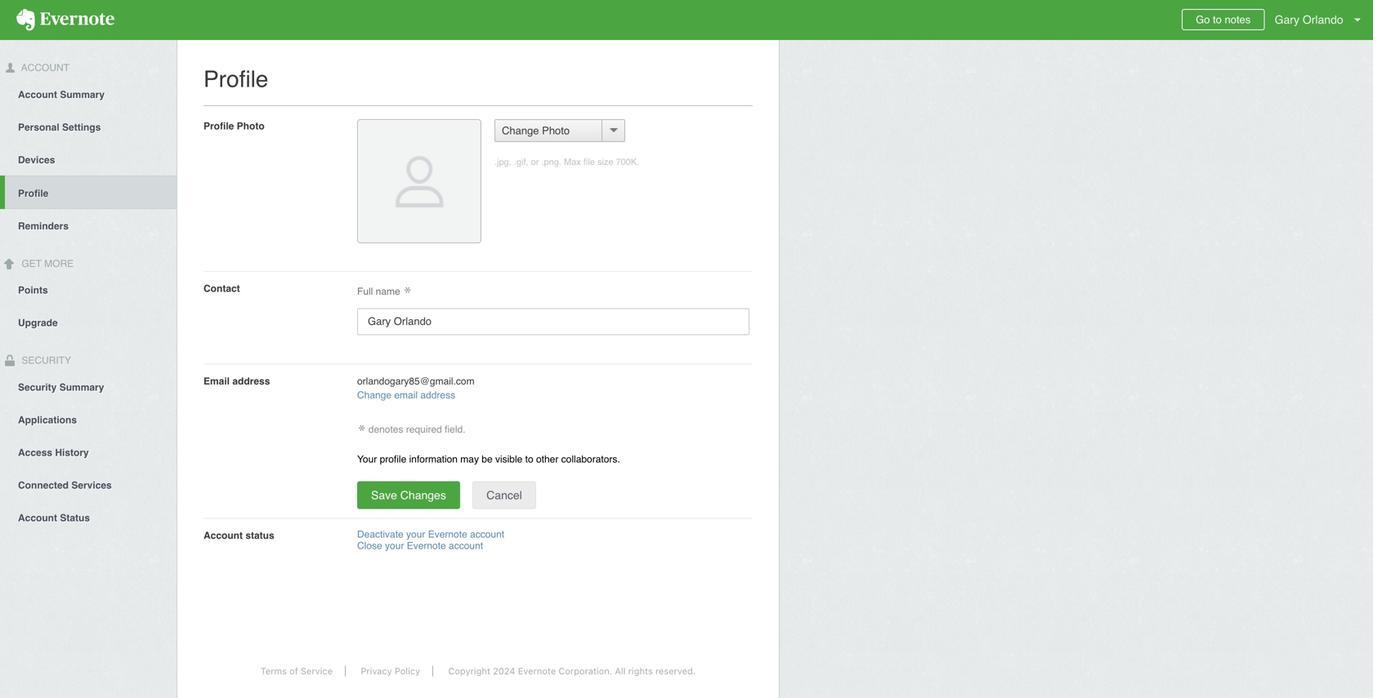 Task type: vqa. For each thing, say whether or not it's contained in the screenshot.
e's More actions FIELD
no



Task type: describe. For each thing, give the bounding box(es) containing it.
summary for security summary
[[59, 382, 104, 393]]

policy
[[395, 667, 420, 677]]

service
[[301, 667, 333, 677]]

copyright
[[448, 667, 490, 677]]

full
[[357, 286, 373, 298]]

account status link
[[0, 501, 177, 534]]

rights
[[628, 667, 653, 677]]

history
[[55, 447, 89, 459]]

email address
[[204, 376, 270, 387]]

account for account status
[[18, 513, 57, 524]]

terms of service link
[[248, 667, 346, 677]]

Full name text field
[[357, 308, 750, 335]]

status
[[245, 530, 274, 542]]

deactivate your evernote account close your evernote account
[[357, 529, 504, 552]]

evernote link
[[0, 0, 131, 40]]

privacy policy
[[361, 667, 420, 677]]

security summary
[[18, 382, 104, 393]]

access history
[[18, 447, 89, 459]]

terms of service
[[261, 667, 333, 677]]

connected services
[[18, 480, 112, 492]]

.png.
[[542, 157, 562, 167]]

privacy
[[361, 667, 392, 677]]

field.
[[445, 424, 466, 436]]

personal settings link
[[0, 110, 177, 143]]

profile
[[380, 454, 406, 465]]

your
[[357, 454, 377, 465]]

deactivate
[[357, 529, 404, 541]]

photo for change photo
[[542, 125, 570, 137]]

orlandogary85@gmail.com
[[357, 376, 475, 387]]

security for security summary
[[18, 382, 57, 393]]

settings
[[62, 122, 101, 133]]

visible
[[495, 454, 523, 465]]

more
[[44, 258, 74, 270]]

.jpg,
[[495, 157, 512, 167]]

all
[[615, 667, 626, 677]]

privacy policy link
[[348, 667, 433, 677]]

collaborators.
[[561, 454, 620, 465]]

0 horizontal spatial your
[[385, 541, 404, 552]]

orlando
[[1303, 13, 1344, 26]]

deactivate your evernote account link
[[357, 529, 504, 541]]

change photo
[[502, 125, 570, 137]]

.gif,
[[514, 157, 529, 167]]

full name
[[357, 286, 403, 298]]

1 horizontal spatial your
[[406, 529, 425, 541]]

applications link
[[0, 403, 177, 436]]

be
[[482, 454, 493, 465]]

profile photo
[[204, 121, 265, 132]]

size
[[597, 157, 613, 167]]

of
[[289, 667, 298, 677]]

account summary
[[18, 89, 105, 100]]

corporation.
[[559, 667, 612, 677]]

0 horizontal spatial address
[[232, 376, 270, 387]]

gary orlando
[[1275, 13, 1344, 26]]

denotes required field.
[[366, 424, 466, 436]]

go to notes
[[1196, 13, 1251, 26]]

connected
[[18, 480, 69, 492]]

.jpg, .gif, or .png. max file size 700k.
[[495, 157, 639, 167]]

access
[[18, 447, 52, 459]]

gary orlando link
[[1271, 0, 1373, 40]]

required
[[406, 424, 442, 436]]

information
[[409, 454, 458, 465]]

close
[[357, 541, 382, 552]]

contact
[[204, 283, 240, 295]]

or
[[531, 157, 539, 167]]

account status
[[18, 513, 90, 524]]

gary
[[1275, 13, 1300, 26]]

1 vertical spatial to
[[525, 454, 533, 465]]

personal settings
[[18, 122, 101, 133]]

address inside orlandogary85@gmail.com change email address
[[420, 390, 455, 401]]

upgrade
[[18, 318, 58, 329]]

denotes
[[368, 424, 403, 436]]

other
[[536, 454, 559, 465]]



Task type: locate. For each thing, give the bounding box(es) containing it.
1 vertical spatial summary
[[59, 382, 104, 393]]

change inside orlandogary85@gmail.com change email address
[[357, 390, 392, 401]]

to left other
[[525, 454, 533, 465]]

account
[[19, 62, 69, 74], [18, 89, 57, 100], [18, 513, 57, 524], [204, 530, 243, 542]]

1 vertical spatial profile
[[204, 121, 234, 132]]

security for security
[[19, 355, 71, 367]]

profile
[[204, 66, 268, 92], [204, 121, 234, 132], [18, 188, 49, 199]]

profile for profile photo
[[204, 121, 234, 132]]

0 horizontal spatial photo
[[237, 121, 265, 132]]

max
[[564, 157, 581, 167]]

1 vertical spatial address
[[420, 390, 455, 401]]

change left email
[[357, 390, 392, 401]]

photo
[[237, 121, 265, 132], [542, 125, 570, 137]]

0 vertical spatial profile
[[204, 66, 268, 92]]

2024
[[493, 667, 515, 677]]

notes
[[1225, 13, 1251, 26]]

2 vertical spatial profile
[[18, 188, 49, 199]]

your right deactivate
[[406, 529, 425, 541]]

1 horizontal spatial change
[[502, 125, 539, 137]]

evernote
[[428, 529, 467, 541], [407, 541, 446, 552], [518, 667, 556, 677]]

address
[[232, 376, 270, 387], [420, 390, 455, 401]]

0 vertical spatial summary
[[60, 89, 105, 100]]

name
[[376, 286, 400, 298]]

terms
[[261, 667, 287, 677]]

account down connected
[[18, 513, 57, 524]]

security summary link
[[0, 371, 177, 403]]

summary up applications link
[[59, 382, 104, 393]]

account for account status
[[204, 530, 243, 542]]

your right close in the left bottom of the page
[[385, 541, 404, 552]]

your
[[406, 529, 425, 541], [385, 541, 404, 552]]

700k.
[[616, 157, 639, 167]]

email
[[394, 390, 418, 401]]

1 horizontal spatial address
[[420, 390, 455, 401]]

change up .gif, at top
[[502, 125, 539, 137]]

0 horizontal spatial change
[[357, 390, 392, 401]]

security
[[19, 355, 71, 367], [18, 382, 57, 393]]

change email address link
[[357, 390, 455, 401]]

devices link
[[0, 143, 177, 176]]

account up account summary
[[19, 62, 69, 74]]

account summary link
[[0, 77, 177, 110]]

account left status on the left bottom of page
[[204, 530, 243, 542]]

account for account
[[19, 62, 69, 74]]

get
[[22, 258, 42, 270]]

close your evernote account link
[[357, 541, 483, 552]]

file
[[583, 157, 595, 167]]

personal
[[18, 122, 59, 133]]

points link
[[0, 273, 177, 306]]

to
[[1213, 13, 1222, 26], [525, 454, 533, 465]]

may
[[460, 454, 479, 465]]

change
[[502, 125, 539, 137], [357, 390, 392, 401]]

summary
[[60, 89, 105, 100], [59, 382, 104, 393]]

upgrade link
[[0, 306, 177, 339]]

devices
[[18, 154, 55, 166]]

photo for profile photo
[[237, 121, 265, 132]]

access history link
[[0, 436, 177, 469]]

go
[[1196, 13, 1210, 26]]

account up the 'personal'
[[18, 89, 57, 100]]

profile for profile link
[[18, 188, 49, 199]]

address down orlandogary85@gmail.com
[[420, 390, 455, 401]]

0 vertical spatial address
[[232, 376, 270, 387]]

services
[[71, 480, 112, 492]]

evernote for copyright
[[518, 667, 556, 677]]

go to notes link
[[1182, 9, 1265, 30]]

evernote for deactivate
[[428, 529, 467, 541]]

evernote image
[[0, 9, 131, 31]]

address right 'email'
[[232, 376, 270, 387]]

copyright 2024 evernote corporation. all rights reserved.
[[448, 667, 696, 677]]

reminders link
[[0, 209, 177, 242]]

security up applications
[[18, 382, 57, 393]]

account for account summary
[[18, 89, 57, 100]]

get more
[[19, 258, 74, 270]]

1 vertical spatial change
[[357, 390, 392, 401]]

1 vertical spatial security
[[18, 382, 57, 393]]

account status
[[204, 530, 274, 542]]

status
[[60, 513, 90, 524]]

to right go
[[1213, 13, 1222, 26]]

applications
[[18, 415, 77, 426]]

1 horizontal spatial photo
[[542, 125, 570, 137]]

summary for account summary
[[60, 89, 105, 100]]

None submit
[[357, 482, 460, 510], [473, 482, 536, 510], [357, 482, 460, 510], [473, 482, 536, 510]]

1 horizontal spatial to
[[1213, 13, 1222, 26]]

reminders
[[18, 221, 69, 232]]

0 vertical spatial change
[[502, 125, 539, 137]]

email
[[204, 376, 230, 387]]

0 vertical spatial security
[[19, 355, 71, 367]]

connected services link
[[0, 469, 177, 501]]

0 vertical spatial to
[[1213, 13, 1222, 26]]

0 horizontal spatial to
[[525, 454, 533, 465]]

points
[[18, 285, 48, 296]]

reserved.
[[655, 667, 696, 677]]

profile link
[[5, 176, 177, 209]]

your profile information may be visible to other collaborators.
[[357, 454, 620, 465]]

orlandogary85@gmail.com change email address
[[357, 376, 475, 401]]

summary up personal settings link
[[60, 89, 105, 100]]

security up security summary
[[19, 355, 71, 367]]



